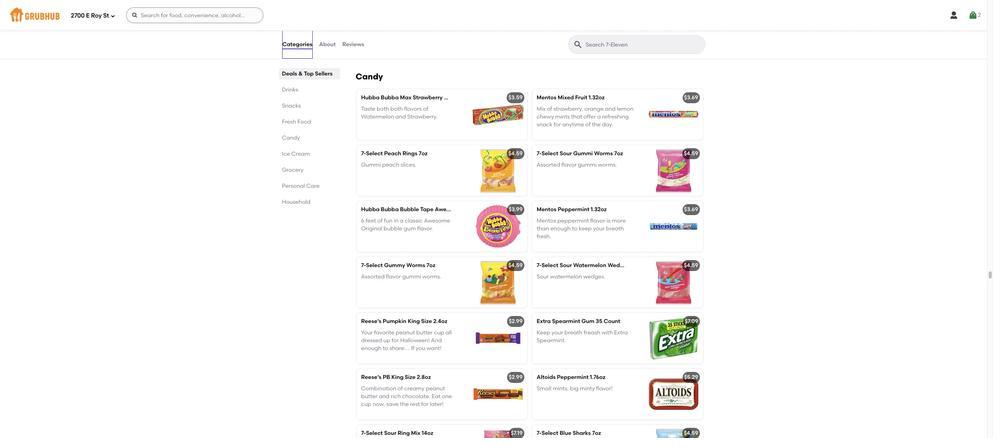 Task type: locate. For each thing, give the bounding box(es) containing it.
7-select sour ring mix 14oz
[[361, 431, 433, 438]]

in
[[394, 218, 399, 224]]

max
[[400, 95, 412, 101]]

0 horizontal spatial to
[[383, 346, 388, 352]]

and up refreshing at right top
[[605, 106, 616, 112]]

1 horizontal spatial both
[[390, 106, 403, 112]]

a right dog
[[443, 21, 447, 28]]

1 horizontal spatial butter
[[416, 330, 433, 337]]

watermelon down taste
[[361, 114, 394, 120]]

2 mentos from the top
[[537, 207, 557, 213]]

0 horizontal spatial butter
[[361, 394, 378, 401]]

snacks tab
[[282, 102, 337, 110]]

1 horizontal spatial worms
[[594, 151, 613, 157]]

1 vertical spatial awesome
[[424, 218, 450, 224]]

fruit
[[575, 95, 587, 101]]

assorted
[[537, 162, 560, 168], [361, 274, 385, 280]]

for right rest
[[421, 402, 428, 408]]

1 horizontal spatial king
[[408, 319, 420, 325]]

2 vertical spatial mentos
[[537, 218, 556, 224]]

Search 7-Eleven search field
[[585, 41, 703, 49]]

1 horizontal spatial mix
[[537, 106, 546, 112]]

1 vertical spatial worms.
[[422, 274, 441, 280]]

peach
[[382, 162, 399, 168]]

king right pb
[[391, 375, 404, 381]]

1 vertical spatial gummi
[[361, 162, 381, 168]]

1 horizontal spatial size
[[421, 319, 432, 325]]

worms right gummy
[[407, 263, 425, 269]]

flavor!
[[596, 386, 613, 393]]

butter inside your favorite peanut butter cup all dressed up for halloween! and enough to share....  if you want!
[[416, 330, 433, 337]]

of down offer
[[585, 122, 591, 128]]

a
[[443, 21, 447, 28], [597, 114, 601, 120], [400, 218, 403, 224]]

assorted for sour
[[537, 162, 560, 168]]

eat
[[432, 394, 441, 401]]

flavor down gummy
[[386, 274, 401, 280]]

1.32oz up orange
[[589, 95, 605, 101]]

bubba left max on the left top
[[381, 95, 399, 101]]

mints
[[555, 114, 570, 120]]

1 vertical spatial and
[[395, 114, 406, 120]]

1 horizontal spatial flavor
[[562, 162, 577, 168]]

7-select sour watermelon wedges 7oz
[[537, 263, 640, 269]]

and up now,
[[379, 394, 389, 401]]

awesome right tape
[[435, 207, 461, 213]]

0 horizontal spatial worms.
[[422, 274, 441, 280]]

enough
[[550, 226, 571, 232], [361, 346, 381, 352]]

0 vertical spatial size
[[421, 319, 432, 325]]

0 horizontal spatial breath
[[565, 330, 582, 337]]

size left 2.4oz on the bottom of the page
[[421, 319, 432, 325]]

0 horizontal spatial gummi
[[402, 274, 421, 280]]

sour watermelon wedges.
[[537, 274, 605, 280]]

mentos
[[537, 95, 557, 101], [537, 207, 557, 213], [537, 218, 556, 224]]

your inside mentos peppermint flavor is more than enough to keep your breath fresh.
[[593, 226, 605, 232]]

assorted flavor gummi worms. down 7-select sour gummi worms 7oz
[[537, 162, 617, 168]]

personal care tab
[[282, 182, 337, 190]]

1 vertical spatial enough
[[361, 346, 381, 352]]

of up rich
[[398, 386, 403, 393]]

1 $2.99 from the top
[[509, 319, 523, 325]]

1 horizontal spatial candy
[[356, 72, 383, 82]]

0 horizontal spatial the
[[400, 402, 409, 408]]

assorted down gummy
[[361, 274, 385, 280]]

gummi down 7-select gummy worms 7oz
[[402, 274, 421, 280]]

peppermint up peppermint
[[558, 207, 589, 213]]

0 vertical spatial assorted
[[537, 162, 560, 168]]

1 vertical spatial hubba
[[361, 207, 380, 213]]

1 horizontal spatial to
[[572, 226, 578, 232]]

of inside 6 feet of fun in a classic awesome original bubble gum flavor.
[[377, 218, 383, 224]]

14oz
[[422, 431, 433, 438]]

extra up keep
[[537, 319, 551, 325]]

1 vertical spatial peppermint
[[557, 375, 589, 381]]

assorted for gummy
[[361, 274, 385, 280]]

size
[[421, 319, 432, 325], [405, 375, 416, 381]]

reese's
[[361, 319, 382, 325], [361, 375, 382, 381]]

gummi left peach at top
[[361, 162, 381, 168]]

deals & top sellers tab
[[282, 70, 337, 78]]

size for 2.8oz
[[405, 375, 416, 381]]

bubba
[[381, 95, 399, 101], [381, 207, 399, 213]]

0 vertical spatial with
[[430, 21, 442, 28]]

butter up halloween!
[[416, 330, 433, 337]]

0 vertical spatial all
[[388, 21, 394, 28]]

with down 35 at the right
[[602, 330, 613, 337]]

mentos inside mentos peppermint flavor is more than enough to keep your breath fresh.
[[537, 218, 556, 224]]

sour for 7-select sour watermelon wedges 7oz
[[560, 263, 572, 269]]

1 vertical spatial $2.99
[[509, 375, 523, 381]]

0 horizontal spatial for
[[392, 338, 399, 344]]

2 vertical spatial flavor
[[386, 274, 401, 280]]

$2.99
[[509, 319, 523, 325], [509, 375, 523, 381]]

king
[[408, 319, 420, 325], [391, 375, 404, 381]]

select left gummy
[[366, 263, 383, 269]]

cup up and
[[434, 330, 444, 337]]

with right dog
[[430, 21, 442, 28]]

7oz right gummy
[[427, 263, 435, 269]]

2 $2.99 from the top
[[509, 375, 523, 381]]

butter down combination
[[361, 394, 378, 401]]

to down up
[[383, 346, 388, 352]]

flavor left 'is'
[[590, 218, 605, 224]]

dog
[[419, 21, 429, 28]]

0 horizontal spatial size
[[405, 375, 416, 381]]

strawberry,
[[554, 106, 583, 112]]

food
[[298, 119, 311, 125]]

worms. down 7-select sour gummi worms 7oz
[[598, 162, 617, 168]]

worms. down 7-select gummy worms 7oz
[[422, 274, 441, 280]]

king up halloween!
[[408, 319, 420, 325]]

7-select blue sharks 7oz image
[[644, 426, 703, 439]]

7-select sour gummi worms 7oz image
[[644, 146, 703, 196]]

0 horizontal spatial all
[[388, 21, 394, 28]]

assorted flavor gummi worms.
[[537, 162, 617, 168], [361, 274, 441, 280]]

enough down peppermint
[[550, 226, 571, 232]]

7-select sour watermelon wedges 7oz image
[[644, 258, 703, 309]]

count right 35 at the right
[[604, 319, 620, 325]]

both right taste
[[377, 106, 389, 112]]

breath down more
[[606, 226, 624, 232]]

drinks
[[282, 87, 298, 93]]

the left rest
[[400, 402, 409, 408]]

about
[[319, 41, 336, 48]]

2oz
[[485, 207, 495, 213]]

mentos peppermint flavor is more than enough to keep your breath fresh.
[[537, 218, 626, 240]]

7oz right wedges
[[631, 263, 640, 269]]

gummi
[[573, 151, 593, 157], [361, 162, 381, 168]]

king for pumpkin
[[408, 319, 420, 325]]

0 horizontal spatial king
[[391, 375, 404, 381]]

2 vertical spatial for
[[421, 402, 428, 408]]

reviews button
[[342, 31, 365, 59]]

the down offer
[[592, 122, 601, 128]]

the inside combination of creamy peanut butter and rich chocolate. eat one cup now, save the rest for later!
[[400, 402, 409, 408]]

size up creamy at the bottom
[[405, 375, 416, 381]]

peppermint for mints,
[[557, 375, 589, 381]]

svg image
[[949, 11, 959, 20], [132, 12, 138, 18], [111, 14, 115, 18]]

cream
[[291, 151, 310, 158]]

kraft string cheese mozzarella 1oz image
[[644, 5, 703, 56]]

slices.
[[401, 162, 416, 168]]

0 vertical spatial a
[[443, 21, 447, 28]]

0 vertical spatial bubba
[[381, 95, 399, 101]]

both
[[377, 106, 389, 112], [390, 106, 403, 112]]

than
[[537, 226, 549, 232]]

1 vertical spatial candy
[[282, 135, 300, 141]]

gummi down 7-select sour gummi worms 7oz
[[578, 162, 597, 168]]

all left beef on the left of the page
[[388, 21, 394, 28]]

extra spearmint gum 35 count image
[[644, 314, 703, 365]]

0 vertical spatial to
[[572, 226, 578, 232]]

select left 'blue'
[[542, 431, 558, 438]]

1 horizontal spatial with
[[602, 330, 613, 337]]

mix
[[537, 106, 546, 112], [411, 431, 420, 438]]

mentos for mix
[[537, 95, 557, 101]]

cup left now,
[[361, 402, 371, 408]]

1 horizontal spatial breath
[[606, 226, 624, 232]]

select for 7-select peach rings 7oz
[[366, 151, 383, 157]]

breath down extra spearmint gum 35 count
[[565, 330, 582, 337]]

assorted down 7-select sour gummi worms 7oz
[[537, 162, 560, 168]]

0 horizontal spatial worms
[[407, 263, 425, 269]]

gummi peach slices.
[[361, 162, 416, 168]]

1 vertical spatial size
[[405, 375, 416, 381]]

100%
[[372, 21, 386, 28]]

all inside your favorite peanut butter cup all dressed up for halloween! and enough to share....  if you want!
[[446, 330, 452, 337]]

fresh food tab
[[282, 118, 337, 126]]

sour left ring
[[384, 431, 396, 438]]

select up gummi peach slices.
[[366, 151, 383, 157]]

0 vertical spatial your
[[593, 226, 605, 232]]

1 horizontal spatial cup
[[434, 330, 444, 337]]

main navigation navigation
[[0, 0, 987, 31]]

cup inside your favorite peanut butter cup all dressed up for halloween! and enough to share....  if you want!
[[434, 330, 444, 337]]

$4.59 for 7-select sour watermelon wedges 7oz
[[684, 263, 698, 269]]

7-select peach rings 7oz image
[[469, 146, 527, 196]]

your right keep
[[593, 226, 605, 232]]

hubba bubba bubble tape awesome original 2oz
[[361, 207, 495, 213]]

want!
[[427, 346, 441, 352]]

1.32oz up 'is'
[[591, 207, 607, 213]]

1 horizontal spatial assorted
[[537, 162, 560, 168]]

candy tab
[[282, 134, 337, 142]]

for down the mints
[[554, 122, 561, 128]]

0 vertical spatial cup
[[434, 330, 444, 337]]

1 vertical spatial bubba
[[381, 207, 399, 213]]

altoids
[[537, 375, 556, 381]]

is
[[607, 218, 611, 224]]

enough down dressed
[[361, 346, 381, 352]]

cheese
[[598, 21, 618, 28]]

cup
[[434, 330, 444, 337], [361, 402, 371, 408]]

save
[[386, 402, 399, 408]]

1 vertical spatial butter
[[361, 394, 378, 401]]

worms.
[[598, 162, 617, 168], [422, 274, 441, 280]]

peanut down reese's pumpkin king size 2.4oz
[[396, 330, 415, 337]]

refreshing
[[602, 114, 629, 120]]

1 vertical spatial all
[[446, 330, 452, 337]]

cup inside combination of creamy peanut butter and rich chocolate. eat one cup now, save the rest for later!
[[361, 402, 371, 408]]

mentos mixed fruit 1.32oz image
[[644, 89, 703, 140]]

count
[[497, 95, 514, 101], [604, 319, 620, 325]]

hubba up taste
[[361, 95, 380, 101]]

1 vertical spatial $3.69
[[684, 207, 698, 213]]

$3.69 for mix of strawberry, orange and lemon chewy mints that offer a refreshing snack for anytime of the day.
[[684, 95, 698, 101]]

1 vertical spatial count
[[604, 319, 620, 325]]

watermelon up "wedges."
[[573, 263, 606, 269]]

0 horizontal spatial watermelon
[[361, 114, 394, 120]]

candy up taste
[[356, 72, 383, 82]]

assorted flavor gummi worms. for sour
[[537, 162, 617, 168]]

hubba up feet
[[361, 207, 380, 213]]

0 vertical spatial candy
[[356, 72, 383, 82]]

0 horizontal spatial your
[[552, 330, 563, 337]]

1 vertical spatial king
[[391, 375, 404, 381]]

of up strawberry.
[[423, 106, 428, 112]]

2 vertical spatial watermelon
[[573, 263, 606, 269]]

mix left 14oz
[[411, 431, 420, 438]]

1 vertical spatial mentos
[[537, 207, 557, 213]]

kraft mozzarella string cheese 1oz stick
[[537, 21, 627, 36]]

peanut up eat
[[426, 386, 445, 393]]

both down max on the left top
[[390, 106, 403, 112]]

2 reese's from the top
[[361, 375, 382, 381]]

mix inside 'mix of strawberry, orange and lemon chewy mints that offer a refreshing snack for anytime of the day.'
[[537, 106, 546, 112]]

1 vertical spatial cup
[[361, 402, 371, 408]]

ice
[[282, 151, 290, 158]]

0 vertical spatial extra
[[537, 319, 551, 325]]

0 horizontal spatial extra
[[537, 319, 551, 325]]

1 vertical spatial mix
[[411, 431, 420, 438]]

1 horizontal spatial original
[[462, 207, 484, 213]]

7oz down refreshing at right top
[[614, 151, 623, 157]]

of left 'fun'
[[377, 218, 383, 224]]

2
[[978, 12, 981, 18]]

snacks
[[282, 103, 301, 109]]

1 vertical spatial assorted flavor gummi worms.
[[361, 274, 441, 280]]

awesome up 'flavor.'
[[424, 218, 450, 224]]

0 vertical spatial the
[[592, 122, 601, 128]]

0 vertical spatial reese's
[[361, 319, 382, 325]]

2 bubba from the top
[[381, 207, 399, 213]]

bubble
[[384, 226, 402, 232]]

gum left 5
[[478, 95, 491, 101]]

sour up 'watermelon'
[[560, 263, 572, 269]]

2 horizontal spatial for
[[554, 122, 561, 128]]

1 horizontal spatial count
[[604, 319, 620, 325]]

flavor down 7-select sour gummi worms 7oz
[[562, 162, 577, 168]]

your inside keep your breath freash with extra spearmint.
[[552, 330, 563, 337]]

2 horizontal spatial and
[[605, 106, 616, 112]]

and down flavors
[[395, 114, 406, 120]]

string
[[581, 21, 596, 28]]

our 100% all beef hot dog with a spicy kick.
[[361, 21, 447, 36]]

1 horizontal spatial watermelon
[[444, 95, 477, 101]]

1 vertical spatial extra
[[614, 330, 628, 337]]

0 horizontal spatial original
[[361, 226, 382, 232]]

1 horizontal spatial your
[[593, 226, 605, 232]]

0 vertical spatial butter
[[416, 330, 433, 337]]

your up spearmint.
[[552, 330, 563, 337]]

1 bubba from the top
[[381, 95, 399, 101]]

personal care
[[282, 183, 320, 190]]

reese's up your
[[361, 319, 382, 325]]

select left ring
[[366, 431, 383, 438]]

1 vertical spatial breath
[[565, 330, 582, 337]]

0 horizontal spatial enough
[[361, 346, 381, 352]]

1 horizontal spatial peanut
[[426, 386, 445, 393]]

hubba bubba max strawberry watermelon gum 5 count image
[[469, 89, 527, 140]]

1 reese's from the top
[[361, 319, 382, 325]]

your favorite peanut butter cup all dressed up for halloween! and enough to share....  if you want!
[[361, 330, 452, 352]]

2700
[[71, 12, 85, 19]]

fresh food
[[282, 119, 311, 125]]

2 horizontal spatial watermelon
[[573, 263, 606, 269]]

keep
[[579, 226, 592, 232]]

7-
[[361, 151, 366, 157], [537, 151, 542, 157], [361, 263, 366, 269], [537, 263, 542, 269], [361, 431, 366, 438], [537, 431, 542, 438]]

reese's up combination
[[361, 375, 382, 381]]

7oz right rings
[[419, 151, 428, 157]]

peppermint for peppermint
[[558, 207, 589, 213]]

rich
[[391, 394, 401, 401]]

assorted flavor gummi worms. down 7-select gummy worms 7oz
[[361, 274, 441, 280]]

1 vertical spatial your
[[552, 330, 563, 337]]

$3.69 for mentos peppermint flavor is more than enough to keep your breath fresh.
[[684, 207, 698, 213]]

to down peppermint
[[572, 226, 578, 232]]

enough inside mentos peppermint flavor is more than enough to keep your breath fresh.
[[550, 226, 571, 232]]

gum
[[478, 95, 491, 101], [582, 319, 595, 325]]

snack
[[537, 122, 552, 128]]

select up 'watermelon'
[[542, 263, 558, 269]]

extra right freash
[[614, 330, 628, 337]]

0 horizontal spatial peanut
[[396, 330, 415, 337]]

0 vertical spatial mentos
[[537, 95, 557, 101]]

7oz right sharks
[[592, 431, 601, 438]]

1 horizontal spatial and
[[395, 114, 406, 120]]

a right in
[[400, 218, 403, 224]]

original down feet
[[361, 226, 382, 232]]

0 horizontal spatial assorted
[[361, 274, 385, 280]]

worms. for worms
[[598, 162, 617, 168]]

2 vertical spatial and
[[379, 394, 389, 401]]

sellers
[[315, 71, 333, 77]]

hubba for 6
[[361, 207, 380, 213]]

all
[[388, 21, 394, 28], [446, 330, 452, 337]]

that
[[571, 114, 582, 120]]

reese's for combination
[[361, 375, 382, 381]]

offer
[[584, 114, 596, 120]]

1 both from the left
[[377, 106, 389, 112]]

dressed
[[361, 338, 382, 344]]

0 vertical spatial count
[[497, 95, 514, 101]]

for inside your favorite peanut butter cup all dressed up for halloween! and enough to share....  if you want!
[[392, 338, 399, 344]]

spicy bite hot dog image
[[469, 5, 527, 56]]

0 vertical spatial assorted flavor gummi worms.
[[537, 162, 617, 168]]

watermelon right strawberry on the top of page
[[444, 95, 477, 101]]

flavor
[[562, 162, 577, 168], [590, 218, 605, 224], [386, 274, 401, 280]]

0 horizontal spatial svg image
[[111, 14, 115, 18]]

2.4oz
[[433, 319, 447, 325]]

0 vertical spatial and
[[605, 106, 616, 112]]

count right 5
[[497, 95, 514, 101]]

0 horizontal spatial gum
[[478, 95, 491, 101]]

a right offer
[[597, 114, 601, 120]]

2 $3.69 from the top
[[684, 207, 698, 213]]

1 hubba from the top
[[361, 95, 380, 101]]

candy down the fresh
[[282, 135, 300, 141]]

mixed
[[558, 95, 574, 101]]

sour down anytime
[[560, 151, 572, 157]]

mentos peppermint 1.32oz
[[537, 207, 607, 213]]

1 vertical spatial assorted
[[361, 274, 385, 280]]

gummi down anytime
[[573, 151, 593, 157]]

2 hubba from the top
[[361, 207, 380, 213]]

household tab
[[282, 198, 337, 207]]

bubba up 'fun'
[[381, 207, 399, 213]]

and
[[605, 106, 616, 112], [395, 114, 406, 120], [379, 394, 389, 401]]

hubba
[[361, 95, 380, 101], [361, 207, 380, 213]]

select down the snack
[[542, 151, 558, 157]]

gum left 35 at the right
[[582, 319, 595, 325]]

3 mentos from the top
[[537, 218, 556, 224]]

1 mentos from the top
[[537, 95, 557, 101]]

sour left 'watermelon'
[[537, 274, 549, 280]]

peppermint up big
[[557, 375, 589, 381]]

magnifying glass icon image
[[573, 40, 583, 49]]

0 horizontal spatial candy
[[282, 135, 300, 141]]

0 vertical spatial flavor
[[562, 162, 577, 168]]

mix up chewy
[[537, 106, 546, 112]]

0 horizontal spatial mix
[[411, 431, 420, 438]]

1 horizontal spatial a
[[443, 21, 447, 28]]

all down 2.4oz on the bottom of the page
[[446, 330, 452, 337]]

0 horizontal spatial both
[[377, 106, 389, 112]]

0 horizontal spatial cup
[[361, 402, 371, 408]]

awesome inside 6 feet of fun in a classic awesome original bubble gum flavor.
[[424, 218, 450, 224]]

to inside mentos peppermint flavor is more than enough to keep your breath fresh.
[[572, 226, 578, 232]]

7- for 7-select sour ring mix 14oz
[[361, 431, 366, 438]]

original left 2oz
[[462, 207, 484, 213]]

0 vertical spatial enough
[[550, 226, 571, 232]]

1 $3.69 from the top
[[684, 95, 698, 101]]

strawberry
[[413, 95, 443, 101]]

gummi
[[578, 162, 597, 168], [402, 274, 421, 280]]

$2.99 for altoids
[[509, 375, 523, 381]]

7- for 7-select sour watermelon wedges 7oz
[[537, 263, 542, 269]]

select for 7-select sour ring mix 14oz
[[366, 431, 383, 438]]

sour
[[560, 151, 572, 157], [560, 263, 572, 269], [537, 274, 549, 280], [384, 431, 396, 438]]

of up chewy
[[547, 106, 552, 112]]

for right up
[[392, 338, 399, 344]]

gummi for worms
[[402, 274, 421, 280]]

worms down the day.
[[594, 151, 613, 157]]

reese's for your
[[361, 319, 382, 325]]



Task type: vqa. For each thing, say whether or not it's contained in the screenshot.


Task type: describe. For each thing, give the bounding box(es) containing it.
small
[[537, 386, 552, 393]]

7-select sour ring mix 14oz image
[[469, 426, 527, 439]]

all inside our 100% all beef hot dog with a spicy kick.
[[388, 21, 394, 28]]

flavor for 7oz
[[386, 274, 401, 280]]

reviews
[[342, 41, 364, 48]]

flavor for worms
[[562, 162, 577, 168]]

mentos peppermint 1.32oz image
[[644, 202, 703, 253]]

sour for 7-select sour ring mix 14oz
[[384, 431, 396, 438]]

gummi for gummi
[[578, 162, 597, 168]]

gum
[[404, 226, 416, 232]]

with inside keep your breath freash with extra spearmint.
[[602, 330, 613, 337]]

minty
[[580, 386, 595, 393]]

peppermint
[[558, 218, 589, 224]]

$4.59 for 7-select peach rings 7oz
[[508, 151, 523, 157]]

enough inside your favorite peanut butter cup all dressed up for halloween! and enough to share....  if you want!
[[361, 346, 381, 352]]

2 button
[[969, 8, 981, 22]]

reese's pumpkin king size 2.4oz
[[361, 319, 447, 325]]

bubba for both
[[381, 95, 399, 101]]

ring
[[398, 431, 410, 438]]

0 horizontal spatial gummi
[[361, 162, 381, 168]]

peanut inside combination of creamy peanut butter and rich chocolate. eat one cup now, save the rest for later!
[[426, 386, 445, 393]]

for inside 'mix of strawberry, orange and lemon chewy mints that offer a refreshing snack for anytime of the day.'
[[554, 122, 561, 128]]

of inside combination of creamy peanut butter and rich chocolate. eat one cup now, save the rest for later!
[[398, 386, 403, 393]]

select for 7-select sour watermelon wedges 7oz
[[542, 263, 558, 269]]

rings
[[403, 151, 417, 157]]

your
[[361, 330, 373, 337]]

keep
[[537, 330, 550, 337]]

7oz for 7-select peach rings 7oz
[[419, 151, 428, 157]]

mozzarella
[[551, 21, 579, 28]]

7- for 7-select gummy worms 7oz
[[361, 263, 366, 269]]

Search for food, convenience, alcohol... search field
[[126, 7, 263, 23]]

candy inside tab
[[282, 135, 300, 141]]

reese's pumpkin king size 2.4oz image
[[469, 314, 527, 365]]

1 vertical spatial worms
[[407, 263, 425, 269]]

you
[[416, 346, 425, 352]]

0 horizontal spatial count
[[497, 95, 514, 101]]

beef
[[395, 21, 407, 28]]

select for 7-select gummy worms 7oz
[[366, 263, 383, 269]]

$5.29
[[684, 375, 698, 381]]

7- for 7-select sour gummi worms 7oz
[[537, 151, 542, 157]]

fresh.
[[537, 234, 551, 240]]

1.76oz
[[590, 375, 605, 381]]

$3.59
[[509, 95, 523, 101]]

and inside 'mix of strawberry, orange and lemon chewy mints that offer a refreshing snack for anytime of the day.'
[[605, 106, 616, 112]]

combination
[[361, 386, 396, 393]]

0 vertical spatial gum
[[478, 95, 491, 101]]

pumpkin
[[383, 319, 406, 325]]

personal
[[282, 183, 305, 190]]

peach
[[384, 151, 401, 157]]

watermelon
[[550, 274, 582, 280]]

assorted flavor gummi worms. for gummy
[[361, 274, 441, 280]]

hubba bubba max strawberry watermelon gum 5 count
[[361, 95, 514, 101]]

about button
[[319, 31, 336, 59]]

drinks tab
[[282, 86, 337, 94]]

halloween!
[[400, 338, 430, 344]]

deals
[[282, 71, 297, 77]]

2 horizontal spatial svg image
[[949, 11, 959, 20]]

kraft mozzarella string cheese 1oz stick button
[[532, 5, 703, 56]]

share....
[[390, 346, 410, 352]]

kraft
[[537, 21, 550, 28]]

7-select gummy worms 7oz
[[361, 263, 435, 269]]

original inside 6 feet of fun in a classic awesome original bubble gum flavor.
[[361, 226, 382, 232]]

sharks
[[573, 431, 591, 438]]

kick.
[[376, 29, 388, 36]]

butter inside combination of creamy peanut butter and rich chocolate. eat one cup now, save the rest for later!
[[361, 394, 378, 401]]

0 vertical spatial original
[[462, 207, 484, 213]]

with inside our 100% all beef hot dog with a spicy kick.
[[430, 21, 442, 28]]

up
[[383, 338, 390, 344]]

fun
[[384, 218, 393, 224]]

breath inside keep your breath freash with extra spearmint.
[[565, 330, 582, 337]]

a inside 'mix of strawberry, orange and lemon chewy mints that offer a refreshing snack for anytime of the day.'
[[597, 114, 601, 120]]

creamy
[[404, 386, 425, 393]]

35
[[596, 319, 602, 325]]

top
[[304, 71, 314, 77]]

now,
[[373, 402, 385, 408]]

if
[[411, 346, 414, 352]]

sour for 7-select sour gummi worms 7oz
[[560, 151, 572, 157]]

breath inside mentos peppermint flavor is more than enough to keep your breath fresh.
[[606, 226, 624, 232]]

1oz
[[619, 21, 627, 28]]

1 horizontal spatial svg image
[[132, 12, 138, 18]]

flavor inside mentos peppermint flavor is more than enough to keep your breath fresh.
[[590, 218, 605, 224]]

bubba for of
[[381, 207, 399, 213]]

pb
[[383, 375, 390, 381]]

7-select peach rings 7oz
[[361, 151, 428, 157]]

spearmint
[[552, 319, 580, 325]]

lemon
[[617, 106, 634, 112]]

7- for 7-select blue sharks 7oz
[[537, 431, 542, 438]]

altoids peppermint 1.76oz
[[537, 375, 605, 381]]

select for 7-select blue sharks 7oz
[[542, 431, 558, 438]]

a inside our 100% all beef hot dog with a spicy kick.
[[443, 21, 447, 28]]

svg image
[[969, 11, 978, 20]]

king for pb
[[391, 375, 404, 381]]

more
[[612, 218, 626, 224]]

e
[[86, 12, 90, 19]]

favorite
[[374, 330, 394, 337]]

grocery tab
[[282, 166, 337, 174]]

st
[[103, 12, 109, 19]]

our
[[361, 21, 371, 28]]

6
[[361, 218, 364, 224]]

and inside combination of creamy peanut butter and rich chocolate. eat one cup now, save the rest for later!
[[379, 394, 389, 401]]

tape
[[420, 207, 434, 213]]

watermelon inside taste both both flavors of watermelon and strawberry.
[[361, 114, 394, 120]]

7oz for 7-select blue sharks 7oz
[[592, 431, 601, 438]]

peanut inside your favorite peanut butter cup all dressed up for halloween! and enough to share....  if you want!
[[396, 330, 415, 337]]

7- for 7-select peach rings 7oz
[[361, 151, 366, 157]]

2700 e roy st
[[71, 12, 109, 19]]

for inside combination of creamy peanut butter and rich chocolate. eat one cup now, save the rest for later!
[[421, 402, 428, 408]]

&
[[298, 71, 303, 77]]

hubba for taste
[[361, 95, 380, 101]]

of inside taste both both flavors of watermelon and strawberry.
[[423, 106, 428, 112]]

chocolate.
[[402, 394, 430, 401]]

1 horizontal spatial gummi
[[573, 151, 593, 157]]

1 vertical spatial 1.32oz
[[591, 207, 607, 213]]

to inside your favorite peanut butter cup all dressed up for halloween! and enough to share....  if you want!
[[383, 346, 388, 352]]

$7.19
[[511, 431, 523, 438]]

and
[[431, 338, 442, 344]]

later!
[[430, 402, 444, 408]]

taste
[[361, 106, 375, 112]]

gummy
[[384, 263, 405, 269]]

select for 7-select sour gummi worms 7oz
[[542, 151, 558, 157]]

categories button
[[282, 31, 313, 59]]

small mints, big minty flavor!
[[537, 386, 613, 393]]

1 horizontal spatial gum
[[582, 319, 595, 325]]

reese's pb king size 2.8oz image
[[469, 370, 527, 421]]

mentos for mentos
[[537, 207, 557, 213]]

size for 2.4oz
[[421, 319, 432, 325]]

$4.59 for 7-select gummy worms 7oz
[[508, 263, 523, 269]]

roy
[[91, 12, 102, 19]]

altoids peppermint 1.76oz image
[[644, 370, 703, 421]]

bubble
[[400, 207, 419, 213]]

grocery
[[282, 167, 303, 174]]

fresh
[[282, 119, 296, 125]]

the inside 'mix of strawberry, orange and lemon chewy mints that offer a refreshing snack for anytime of the day.'
[[592, 122, 601, 128]]

0 vertical spatial 1.32oz
[[589, 95, 605, 101]]

one
[[442, 394, 452, 401]]

0 vertical spatial awesome
[[435, 207, 461, 213]]

$2.99 for extra
[[509, 319, 523, 325]]

hot
[[408, 21, 417, 28]]

worms. for 7oz
[[422, 274, 441, 280]]

day.
[[602, 122, 613, 128]]

7oz for 7-select gummy worms 7oz
[[427, 263, 435, 269]]

blue
[[560, 431, 571, 438]]

7-select gummy worms 7oz image
[[469, 258, 527, 309]]

2 both from the left
[[390, 106, 403, 112]]

spicy
[[361, 29, 375, 36]]

taste both both flavors of watermelon and strawberry.
[[361, 106, 438, 120]]

care
[[306, 183, 320, 190]]

reese's pb king size 2.8oz
[[361, 375, 431, 381]]

big
[[570, 386, 579, 393]]

orange
[[585, 106, 604, 112]]

a inside 6 feet of fun in a classic awesome original bubble gum flavor.
[[400, 218, 403, 224]]

2.8oz
[[417, 375, 431, 381]]

and inside taste both both flavors of watermelon and strawberry.
[[395, 114, 406, 120]]

0 vertical spatial worms
[[594, 151, 613, 157]]

ice cream tab
[[282, 150, 337, 158]]

7-select blue sharks 7oz
[[537, 431, 601, 438]]

hubba bubba bubble tape awesome original 2oz image
[[469, 202, 527, 253]]

extra inside keep your breath freash with extra spearmint.
[[614, 330, 628, 337]]

$4.59 for 7-select sour gummi worms 7oz
[[684, 151, 698, 157]]



